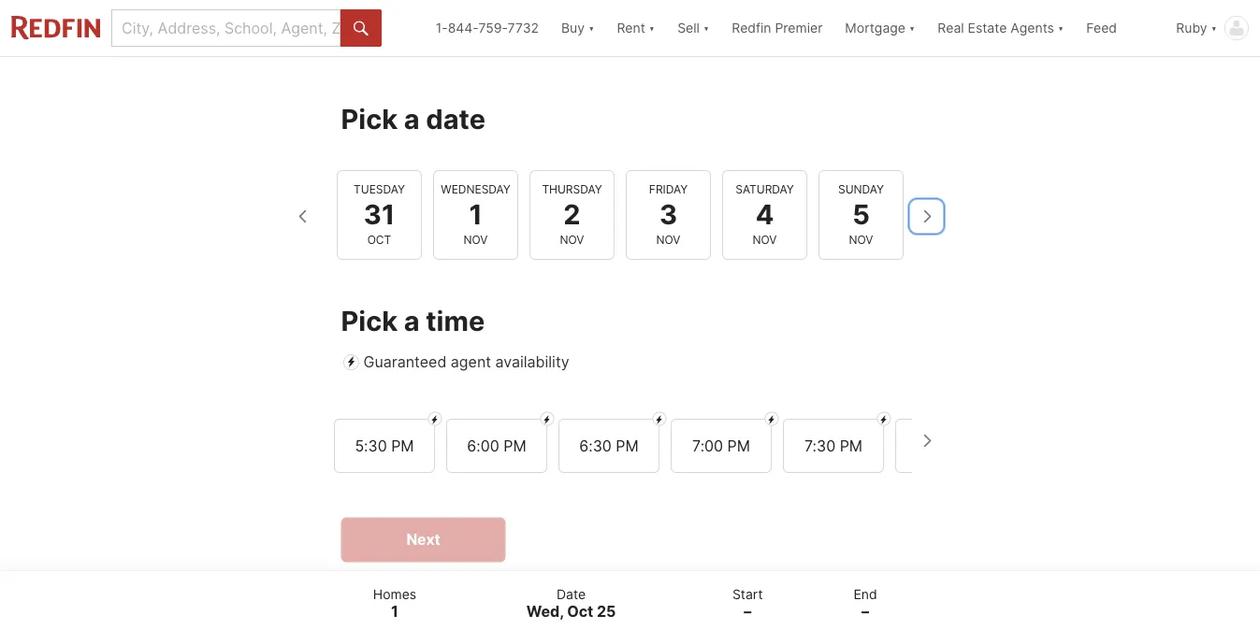 Task type: locate. For each thing, give the bounding box(es) containing it.
sell ▾
[[678, 20, 710, 36]]

5 pm from the left
[[840, 437, 863, 455]]

date
[[426, 102, 486, 135]]

2 pick from the top
[[341, 305, 398, 338]]

pm inside button
[[616, 437, 639, 455]]

homes
[[373, 587, 417, 603]]

0 horizontal spatial –
[[744, 603, 752, 622]]

guaranteed
[[364, 353, 447, 372]]

a
[[404, 102, 420, 135], [404, 305, 420, 338]]

thursday
[[543, 182, 603, 196]]

friday 3 nov
[[650, 182, 689, 247]]

▾ right ruby
[[1212, 20, 1218, 36]]

2 ▾ from the left
[[649, 20, 655, 36]]

nov for 1
[[464, 233, 489, 247]]

6:00
[[467, 437, 499, 455]]

real estate agents ▾ button
[[927, 0, 1076, 56]]

1 vertical spatial a
[[404, 305, 420, 338]]

oct inside "date wed, oct  25"
[[567, 603, 594, 622]]

3 pm from the left
[[616, 437, 639, 455]]

wednesday 1 nov
[[442, 182, 511, 247]]

– inside end –
[[862, 603, 870, 622]]

1 for wednesday 1 nov
[[470, 198, 483, 231]]

2 pm from the left
[[503, 437, 526, 455]]

pm inside "button"
[[391, 437, 414, 455]]

nov down 2
[[561, 233, 585, 247]]

1 vertical spatial 1
[[391, 603, 399, 622]]

759-
[[479, 20, 508, 36]]

pick a date
[[341, 102, 486, 135]]

mortgage ▾ button
[[834, 0, 927, 56]]

▾
[[589, 20, 595, 36], [649, 20, 655, 36], [704, 20, 710, 36], [910, 20, 916, 36], [1059, 20, 1065, 36], [1212, 20, 1218, 36]]

pm right "7:00"
[[727, 437, 750, 455]]

1-844-759-7732 link
[[436, 20, 539, 36]]

saturday 4 nov
[[736, 182, 795, 247]]

3 nov from the left
[[657, 233, 681, 247]]

▾ right buy
[[589, 20, 595, 36]]

pick for pick a date
[[341, 102, 398, 135]]

– down the start
[[744, 603, 752, 622]]

1
[[470, 198, 483, 231], [391, 603, 399, 622]]

agents
[[1011, 20, 1055, 36]]

▾ right sell
[[704, 20, 710, 36]]

nov down the 5
[[850, 233, 874, 247]]

1 horizontal spatial oct
[[567, 603, 594, 622]]

redfin premier button
[[721, 0, 834, 56]]

mortgage ▾ button
[[846, 0, 916, 56]]

▾ for rent ▾
[[649, 20, 655, 36]]

next image
[[912, 426, 942, 456]]

nov down 4
[[754, 233, 778, 247]]

City, Address, School, Agent, ZIP search field
[[111, 9, 341, 47]]

time
[[426, 305, 485, 338]]

nov inside thursday 2 nov
[[561, 233, 585, 247]]

feed
[[1087, 20, 1118, 36]]

nov down 3
[[657, 233, 681, 247]]

5:30 pm
[[355, 437, 414, 455]]

availability
[[496, 353, 570, 372]]

pick up guaranteed
[[341, 305, 398, 338]]

sell ▾ button
[[678, 0, 710, 56]]

pm
[[391, 437, 414, 455], [503, 437, 526, 455], [616, 437, 639, 455], [727, 437, 750, 455], [840, 437, 863, 455]]

1 inside homes 1
[[391, 603, 399, 622]]

1 inside wednesday 1 nov
[[470, 198, 483, 231]]

nov for 5
[[850, 233, 874, 247]]

▾ for buy ▾
[[589, 20, 595, 36]]

nov inside friday 3 nov
[[657, 233, 681, 247]]

6:30 pm
[[579, 437, 639, 455]]

pm right 6:30
[[616, 437, 639, 455]]

1 vertical spatial pick
[[341, 305, 398, 338]]

0 vertical spatial a
[[404, 102, 420, 135]]

buy ▾
[[562, 20, 595, 36]]

submit search image
[[354, 21, 369, 36]]

5 nov from the left
[[850, 233, 874, 247]]

1 ▾ from the left
[[589, 20, 595, 36]]

0 horizontal spatial oct
[[368, 233, 392, 247]]

–
[[744, 603, 752, 622], [862, 603, 870, 622]]

1 pick from the top
[[341, 102, 398, 135]]

1 vertical spatial oct
[[567, 603, 594, 622]]

1 nov from the left
[[464, 233, 489, 247]]

4 nov from the left
[[754, 233, 778, 247]]

nov inside the sunday 5 nov
[[850, 233, 874, 247]]

7:30 pm
[[804, 437, 863, 455]]

rent ▾
[[617, 20, 655, 36]]

6 ▾ from the left
[[1212, 20, 1218, 36]]

7:00
[[692, 437, 723, 455]]

real estate agents ▾
[[938, 20, 1065, 36]]

premier
[[775, 20, 823, 36]]

oct
[[368, 233, 392, 247], [567, 603, 594, 622]]

nov for 4
[[754, 233, 778, 247]]

tuesday
[[354, 182, 406, 196]]

a up guaranteed
[[404, 305, 420, 338]]

1 down homes
[[391, 603, 399, 622]]

oct inside "tuesday 31 oct"
[[368, 233, 392, 247]]

oct for wed,
[[567, 603, 594, 622]]

0 vertical spatial 1
[[470, 198, 483, 231]]

pm for 7:30 pm
[[840, 437, 863, 455]]

7732
[[508, 20, 539, 36]]

4 ▾ from the left
[[910, 20, 916, 36]]

▾ right mortgage
[[910, 20, 916, 36]]

pick a time
[[341, 305, 485, 338]]

mortgage
[[846, 20, 906, 36]]

nov for 3
[[657, 233, 681, 247]]

pm right 7:30
[[840, 437, 863, 455]]

nov down wednesday
[[464, 233, 489, 247]]

estate
[[968, 20, 1008, 36]]

▾ for sell ▾
[[704, 20, 710, 36]]

ruby
[[1177, 20, 1208, 36]]

▾ right agents
[[1059, 20, 1065, 36]]

1 pm from the left
[[391, 437, 414, 455]]

oct down 31
[[368, 233, 392, 247]]

feed button
[[1076, 0, 1166, 56]]

▾ right rent
[[649, 20, 655, 36]]

2 a from the top
[[404, 305, 420, 338]]

end
[[854, 587, 878, 603]]

– inside start –
[[744, 603, 752, 622]]

nov
[[464, 233, 489, 247], [561, 233, 585, 247], [657, 233, 681, 247], [754, 233, 778, 247], [850, 233, 874, 247]]

1 a from the top
[[404, 102, 420, 135]]

1 horizontal spatial –
[[862, 603, 870, 622]]

2 nov from the left
[[561, 233, 585, 247]]

rent
[[617, 20, 646, 36]]

6:00 pm
[[467, 437, 526, 455]]

ruby ▾
[[1177, 20, 1218, 36]]

3 ▾ from the left
[[704, 20, 710, 36]]

pick
[[341, 102, 398, 135], [341, 305, 398, 338]]

pm for 6:30 pm
[[616, 437, 639, 455]]

oct for 31
[[368, 233, 392, 247]]

0 horizontal spatial 1
[[391, 603, 399, 622]]

guaranteed agent availability
[[364, 353, 570, 372]]

pm right 5:30
[[391, 437, 414, 455]]

5
[[853, 198, 871, 231]]

1 – from the left
[[744, 603, 752, 622]]

a for date
[[404, 102, 420, 135]]

thursday 2 nov
[[543, 182, 603, 247]]

1-
[[436, 20, 448, 36]]

2 – from the left
[[862, 603, 870, 622]]

nov inside the saturday 4 nov
[[754, 233, 778, 247]]

25
[[597, 603, 616, 622]]

844-
[[448, 20, 479, 36]]

pick up tuesday
[[341, 102, 398, 135]]

a left date
[[404, 102, 420, 135]]

4 pm from the left
[[727, 437, 750, 455]]

1 down wednesday
[[470, 198, 483, 231]]

– down end
[[862, 603, 870, 622]]

pm right 6:00
[[503, 437, 526, 455]]

0 vertical spatial pick
[[341, 102, 398, 135]]

1-844-759-7732
[[436, 20, 539, 36]]

0 vertical spatial oct
[[368, 233, 392, 247]]

1 horizontal spatial 1
[[470, 198, 483, 231]]

nov inside wednesday 1 nov
[[464, 233, 489, 247]]

▾ for mortgage ▾
[[910, 20, 916, 36]]

oct down 'date'
[[567, 603, 594, 622]]



Task type: describe. For each thing, give the bounding box(es) containing it.
saturday
[[736, 182, 795, 196]]

3
[[660, 198, 678, 231]]

homes 1
[[373, 587, 417, 622]]

sunday 5 nov
[[839, 182, 885, 247]]

– for start –
[[744, 603, 752, 622]]

wed,
[[527, 603, 564, 622]]

sell
[[678, 20, 700, 36]]

2
[[564, 198, 581, 231]]

1 for homes 1
[[391, 603, 399, 622]]

pm for 7:00 pm
[[727, 437, 750, 455]]

6:30
[[579, 437, 612, 455]]

previous image
[[289, 201, 319, 231]]

agent
[[451, 353, 492, 372]]

5:30
[[355, 437, 387, 455]]

end –
[[854, 587, 878, 622]]

rent ▾ button
[[606, 0, 667, 56]]

6:00 pm button
[[446, 419, 547, 473]]

a for time
[[404, 305, 420, 338]]

buy ▾ button
[[562, 0, 595, 56]]

buy ▾ button
[[550, 0, 606, 56]]

real
[[938, 20, 965, 36]]

7:00 pm button
[[671, 419, 772, 473]]

▾ for ruby ▾
[[1212, 20, 1218, 36]]

start –
[[733, 587, 763, 622]]

date
[[557, 587, 586, 603]]

7:30
[[804, 437, 836, 455]]

next image
[[912, 201, 942, 231]]

tuesday 31 oct
[[354, 182, 406, 247]]

31
[[364, 198, 396, 231]]

4
[[756, 198, 775, 231]]

next
[[407, 531, 440, 549]]

pm for 6:00 pm
[[503, 437, 526, 455]]

pick for pick a time
[[341, 305, 398, 338]]

rent ▾ button
[[617, 0, 655, 56]]

redfin
[[732, 20, 772, 36]]

mortgage ▾
[[846, 20, 916, 36]]

next button
[[341, 518, 506, 563]]

pm for 5:30 pm
[[391, 437, 414, 455]]

7:00 pm
[[692, 437, 750, 455]]

start
[[733, 587, 763, 603]]

date wed, oct  25
[[527, 587, 616, 622]]

real estate agents ▾ link
[[938, 0, 1065, 56]]

– for end –
[[862, 603, 870, 622]]

redfin premier
[[732, 20, 823, 36]]

buy
[[562, 20, 585, 36]]

sell ▾ button
[[667, 0, 721, 56]]

sunday
[[839, 182, 885, 196]]

5 ▾ from the left
[[1059, 20, 1065, 36]]

5:30 pm button
[[334, 419, 435, 473]]

friday
[[650, 182, 689, 196]]

6:30 pm button
[[558, 419, 659, 473]]

nov for 2
[[561, 233, 585, 247]]

7:30 pm button
[[783, 419, 884, 473]]

wednesday
[[442, 182, 511, 196]]



Task type: vqa. For each thing, say whether or not it's contained in the screenshot.


